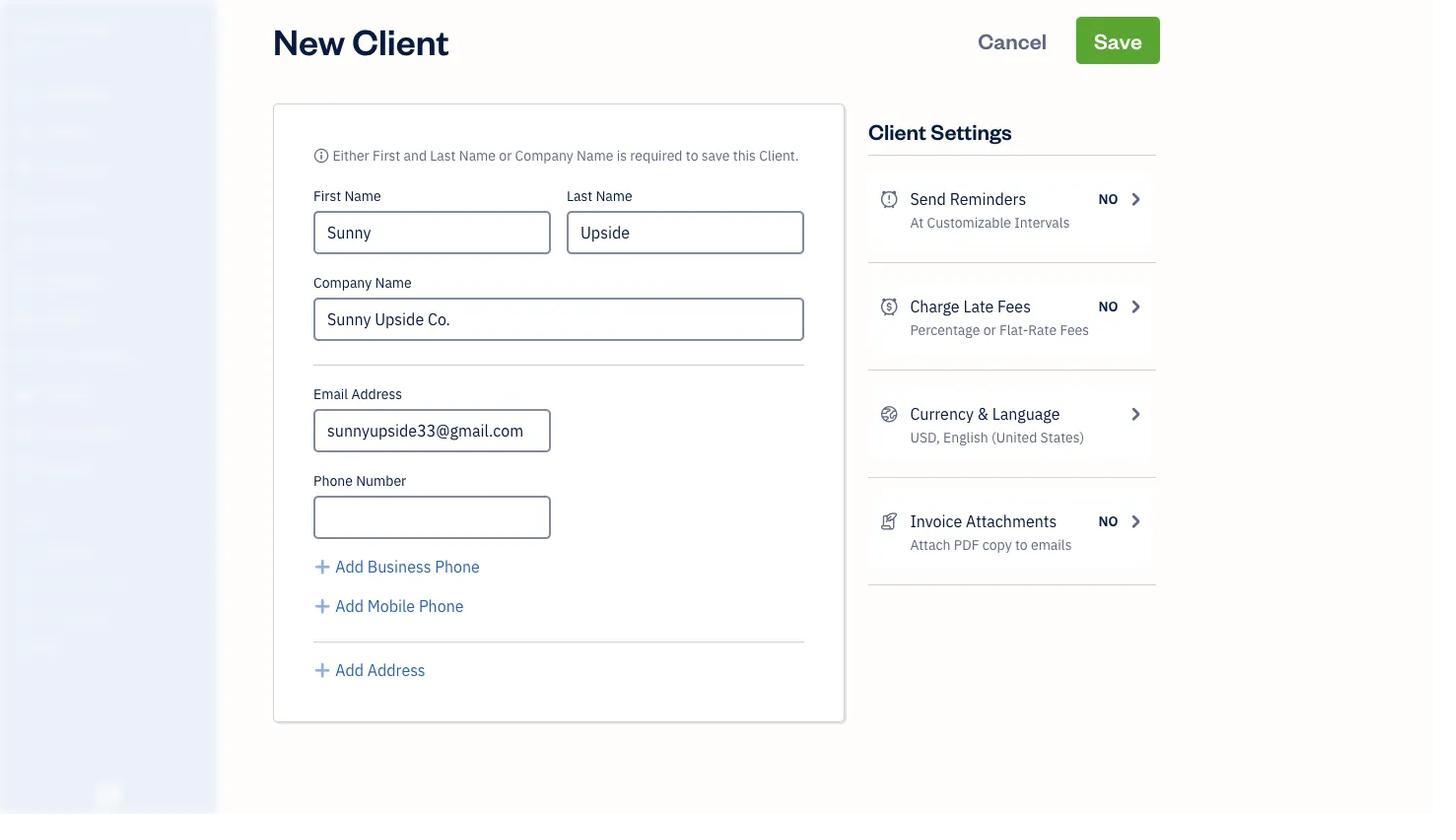 Task type: locate. For each thing, give the bounding box(es) containing it.
chevronright image
[[1127, 187, 1145, 211], [1127, 295, 1145, 319], [1127, 402, 1145, 426]]

latefees image
[[881, 295, 899, 319]]

client.
[[760, 146, 799, 165]]

company name
[[314, 274, 412, 292]]

add inside button
[[336, 596, 364, 617]]

mobile
[[368, 596, 415, 617]]

address right email in the top of the page
[[352, 385, 402, 403]]

1 horizontal spatial or
[[984, 321, 997, 339]]

last down either first and last name or company name is required to save this client.
[[567, 187, 593, 205]]

plus image for add mobile phone
[[314, 595, 332, 618]]

0 vertical spatial chevronright image
[[1127, 187, 1145, 211]]

last
[[430, 146, 456, 165], [567, 187, 593, 205]]

is
[[617, 146, 627, 165]]

phone inside button
[[419, 596, 464, 617]]

0 horizontal spatial company
[[314, 274, 372, 292]]

1 vertical spatial add
[[336, 596, 364, 617]]

address
[[352, 385, 402, 403], [368, 660, 426, 681]]

client
[[352, 17, 449, 64], [869, 117, 927, 145]]

fees right rate
[[1061, 321, 1090, 339]]

either
[[333, 146, 370, 165]]

phone down the phone number text field
[[435, 557, 480, 577]]

name for company name
[[375, 274, 412, 292]]

0 vertical spatial company
[[515, 146, 574, 165]]

2 vertical spatial add
[[336, 660, 364, 681]]

0 horizontal spatial first
[[314, 187, 341, 205]]

1 vertical spatial fees
[[1061, 321, 1090, 339]]

first left and
[[373, 146, 401, 165]]

add left business
[[336, 557, 364, 577]]

&
[[978, 404, 989, 425]]

1 vertical spatial to
[[1016, 536, 1028, 554]]

2 chevronright image from the top
[[1127, 295, 1145, 319]]

0 vertical spatial last
[[430, 146, 456, 165]]

add for add address
[[336, 660, 364, 681]]

name
[[459, 146, 496, 165], [577, 146, 614, 165], [345, 187, 381, 205], [596, 187, 633, 205], [375, 274, 412, 292]]

2 plus image from the top
[[314, 595, 332, 618]]

required
[[630, 146, 683, 165]]

0 horizontal spatial client
[[352, 17, 449, 64]]

0 horizontal spatial last
[[430, 146, 456, 165]]

chevronright image for send reminders
[[1127, 187, 1145, 211]]

2 no from the top
[[1099, 297, 1119, 316]]

0 vertical spatial client
[[352, 17, 449, 64]]

Email Address text field
[[314, 409, 551, 453]]

3 no from the top
[[1099, 512, 1119, 531]]

to left save at the top of page
[[686, 146, 699, 165]]

no
[[1099, 190, 1119, 208], [1099, 297, 1119, 316], [1099, 512, 1119, 531]]

reminders
[[950, 189, 1027, 210]]

name down 'is'
[[596, 187, 633, 205]]

either first and last name or company name is required to save this client.
[[333, 146, 799, 165]]

1 vertical spatial first
[[314, 187, 341, 205]]

last right and
[[430, 146, 456, 165]]

Last Name text field
[[567, 211, 805, 254]]

First Name text field
[[314, 211, 551, 254]]

1 vertical spatial last
[[567, 187, 593, 205]]

no for invoice attachments
[[1099, 512, 1119, 531]]

name down first name text field
[[375, 274, 412, 292]]

plus image
[[314, 555, 332, 579], [314, 595, 332, 618]]

Company Name text field
[[314, 298, 805, 341]]

0 vertical spatial plus image
[[314, 555, 332, 579]]

address for email address
[[352, 385, 402, 403]]

charge late fees
[[911, 296, 1032, 317]]

1 vertical spatial plus image
[[314, 595, 332, 618]]

2 vertical spatial phone
[[419, 596, 464, 617]]

fees
[[998, 296, 1032, 317], [1061, 321, 1090, 339]]

chevronright image for charge late fees
[[1127, 295, 1145, 319]]

add for add mobile phone
[[336, 596, 364, 617]]

phone left number
[[314, 472, 353, 490]]

to
[[686, 146, 699, 165], [1016, 536, 1028, 554]]

phone
[[314, 472, 353, 490], [435, 557, 480, 577], [419, 596, 464, 617]]

last name
[[567, 187, 633, 205]]

1 vertical spatial no
[[1099, 297, 1119, 316]]

client image
[[13, 123, 36, 143]]

attach pdf copy to emails
[[911, 536, 1072, 554]]

cancel
[[979, 26, 1047, 54]]

0 horizontal spatial or
[[499, 146, 512, 165]]

report image
[[13, 461, 36, 480]]

1 vertical spatial phone
[[435, 557, 480, 577]]

copy
[[983, 536, 1013, 554]]

1 horizontal spatial company
[[515, 146, 574, 165]]

language
[[993, 404, 1061, 425]]

plus image up plus image
[[314, 595, 332, 618]]

(united
[[992, 429, 1038, 447]]

phone inside button
[[435, 557, 480, 577]]

add address
[[336, 660, 426, 681]]

currency
[[911, 404, 974, 425]]

or left flat-
[[984, 321, 997, 339]]

pdf
[[954, 536, 980, 554]]

new
[[273, 17, 345, 64]]

add left mobile
[[336, 596, 364, 617]]

2 add from the top
[[336, 596, 364, 617]]

1 horizontal spatial last
[[567, 187, 593, 205]]

client settings
[[869, 117, 1013, 145]]

2 vertical spatial no
[[1099, 512, 1119, 531]]

address down add mobile phone
[[368, 660, 426, 681]]

2 vertical spatial chevronright image
[[1127, 402, 1145, 426]]

company
[[515, 146, 574, 165], [314, 274, 372, 292]]

0 vertical spatial no
[[1099, 190, 1119, 208]]

name down either
[[345, 187, 381, 205]]

or
[[499, 146, 512, 165], [984, 321, 997, 339]]

first
[[373, 146, 401, 165], [314, 187, 341, 205]]

no for send reminders
[[1099, 190, 1119, 208]]

add for add business phone
[[336, 557, 364, 577]]

intervals
[[1015, 214, 1071, 232]]

1 vertical spatial company
[[314, 274, 372, 292]]

1 plus image from the top
[[314, 555, 332, 579]]

1 horizontal spatial client
[[869, 117, 927, 145]]

1 vertical spatial chevronright image
[[1127, 295, 1145, 319]]

0 horizontal spatial to
[[686, 146, 699, 165]]

1 chevronright image from the top
[[1127, 187, 1145, 211]]

0 vertical spatial address
[[352, 385, 402, 403]]

phone for add business phone
[[435, 557, 480, 577]]

3 add from the top
[[336, 660, 364, 681]]

chart image
[[13, 423, 36, 443]]

or right and
[[499, 146, 512, 165]]

expense image
[[13, 273, 36, 293]]

oranges
[[56, 17, 116, 38]]

company up the last name
[[515, 146, 574, 165]]

add right plus image
[[336, 660, 364, 681]]

1 add from the top
[[336, 557, 364, 577]]

fees up flat-
[[998, 296, 1032, 317]]

phone right mobile
[[419, 596, 464, 617]]

invoices image
[[881, 510, 899, 534]]

1 vertical spatial address
[[368, 660, 426, 681]]

ruby
[[16, 17, 53, 38]]

currencyandlanguage image
[[881, 402, 899, 426]]

1 vertical spatial or
[[984, 321, 997, 339]]

add business phone button
[[314, 555, 480, 579]]

flat-
[[1000, 321, 1029, 339]]

0 vertical spatial fees
[[998, 296, 1032, 317]]

client right new
[[352, 17, 449, 64]]

percentage
[[911, 321, 981, 339]]

rate
[[1029, 321, 1057, 339]]

usd, english (united states)
[[911, 429, 1085, 447]]

0 vertical spatial first
[[373, 146, 401, 165]]

invoice image
[[13, 198, 36, 218]]

address inside add address button
[[368, 660, 426, 681]]

email
[[314, 385, 348, 403]]

1 horizontal spatial to
[[1016, 536, 1028, 554]]

first down primary icon
[[314, 187, 341, 205]]

at
[[911, 214, 924, 232]]

0 vertical spatial to
[[686, 146, 699, 165]]

new client
[[273, 17, 449, 64]]

company down the 'first name'
[[314, 274, 372, 292]]

send
[[911, 189, 947, 210]]

plus image left business
[[314, 555, 332, 579]]

1 no from the top
[[1099, 190, 1119, 208]]

phone number
[[314, 472, 407, 490]]

0 vertical spatial or
[[499, 146, 512, 165]]

emails
[[1032, 536, 1072, 554]]

client up latereminders "icon"
[[869, 117, 927, 145]]

add
[[336, 557, 364, 577], [336, 596, 364, 617], [336, 660, 364, 681]]

0 vertical spatial add
[[336, 557, 364, 577]]

to right copy
[[1016, 536, 1028, 554]]



Task type: vqa. For each thing, say whether or not it's contained in the screenshot.
payment "icon"
yes



Task type: describe. For each thing, give the bounding box(es) containing it.
apps image
[[15, 511, 211, 527]]

add business phone
[[336, 557, 480, 577]]

first name
[[314, 187, 381, 205]]

timer image
[[13, 348, 36, 368]]

settings image
[[15, 637, 211, 653]]

address for add address
[[368, 660, 426, 681]]

send reminders
[[911, 189, 1027, 210]]

number
[[356, 472, 407, 490]]

invoice
[[911, 511, 963, 532]]

add mobile phone button
[[314, 595, 464, 618]]

payment image
[[13, 236, 36, 255]]

settings
[[931, 117, 1013, 145]]

save button
[[1077, 17, 1161, 64]]

add address button
[[314, 659, 426, 682]]

items and services image
[[15, 574, 211, 590]]

1 horizontal spatial first
[[373, 146, 401, 165]]

money image
[[13, 386, 36, 405]]

save
[[702, 146, 730, 165]]

freshbooks image
[[93, 783, 124, 807]]

late
[[964, 296, 994, 317]]

estimate image
[[13, 161, 36, 180]]

plus image for add business phone
[[314, 555, 332, 579]]

plus image
[[314, 659, 332, 682]]

english
[[944, 429, 989, 447]]

1 horizontal spatial fees
[[1061, 321, 1090, 339]]

invoice attachments
[[911, 511, 1057, 532]]

bank connections image
[[15, 606, 211, 621]]

main element
[[0, 0, 266, 815]]

add mobile phone
[[336, 596, 464, 617]]

charge
[[911, 296, 960, 317]]

chevronright image
[[1127, 510, 1145, 534]]

ruby oranges owner
[[16, 17, 116, 55]]

at customizable intervals
[[911, 214, 1071, 232]]

percentage or flat-rate fees
[[911, 321, 1090, 339]]

attachments
[[966, 511, 1057, 532]]

attach
[[911, 536, 951, 554]]

cancel button
[[961, 17, 1065, 64]]

0 horizontal spatial fees
[[998, 296, 1032, 317]]

this
[[733, 146, 756, 165]]

email address
[[314, 385, 402, 403]]

dashboard image
[[13, 86, 36, 106]]

Phone Number text field
[[314, 496, 551, 539]]

latereminders image
[[881, 187, 899, 211]]

name right and
[[459, 146, 496, 165]]

primary image
[[314, 146, 330, 165]]

and
[[404, 146, 427, 165]]

project image
[[13, 311, 36, 330]]

name for last name
[[596, 187, 633, 205]]

currency & language
[[911, 404, 1061, 425]]

name left 'is'
[[577, 146, 614, 165]]

3 chevronright image from the top
[[1127, 402, 1145, 426]]

phone for add mobile phone
[[419, 596, 464, 617]]

team members image
[[15, 542, 211, 558]]

business
[[368, 557, 431, 577]]

states)
[[1041, 429, 1085, 447]]

customizable
[[928, 214, 1012, 232]]

owner
[[16, 39, 52, 55]]

usd,
[[911, 429, 941, 447]]

save
[[1095, 26, 1143, 54]]

name for first name
[[345, 187, 381, 205]]

no for charge late fees
[[1099, 297, 1119, 316]]

0 vertical spatial phone
[[314, 472, 353, 490]]

1 vertical spatial client
[[869, 117, 927, 145]]



